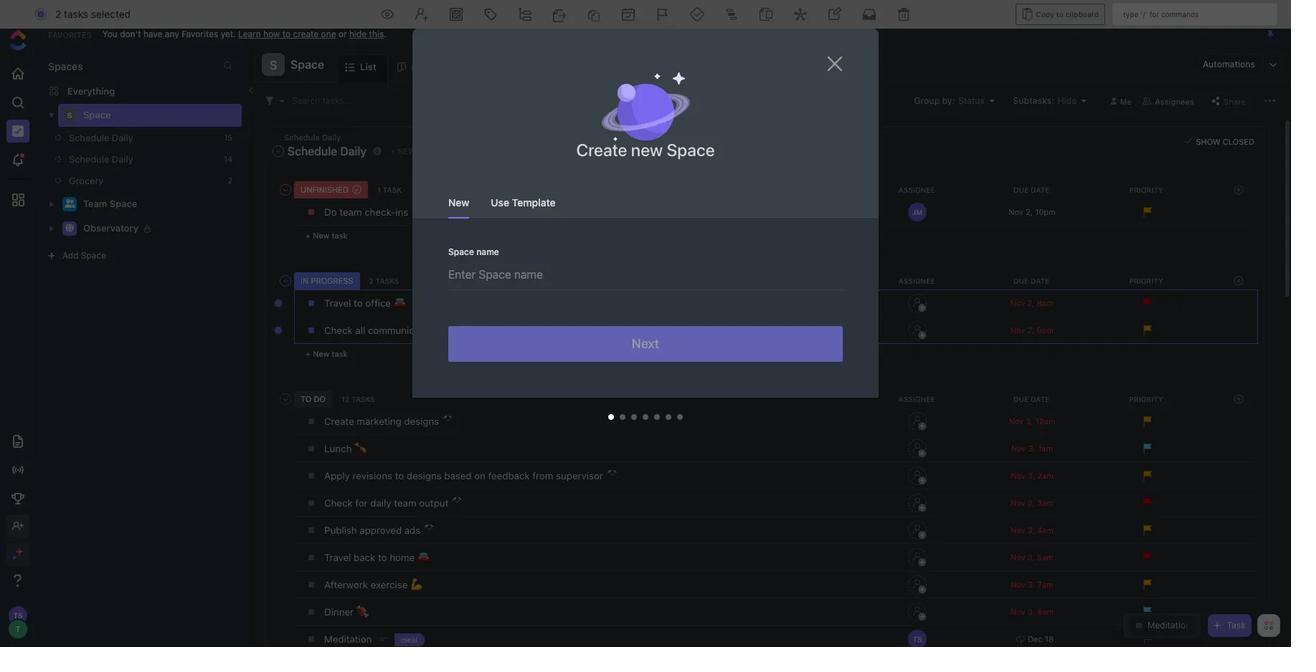 Task type: describe. For each thing, give the bounding box(es) containing it.
dinner
[[324, 607, 354, 618]]

travel to office 🚘
[[324, 298, 406, 309]]

2 for 2 tasks selected
[[55, 8, 61, 20]]

revisions
[[353, 471, 392, 482]]

selected
[[91, 8, 131, 20]]

to right want
[[555, 4, 565, 17]]

publish
[[324, 525, 357, 537]]

all
[[355, 325, 365, 336]]

team space link
[[83, 193, 232, 216]]

space name
[[448, 247, 499, 258]]

do team check-ins ⚒️
[[324, 206, 423, 218]]

list info image
[[373, 147, 382, 156]]

1 vertical spatial +
[[306, 231, 311, 240]]

do you want to enable browser notifications? enable hide this
[[494, 4, 798, 17]]

dinner 🍖
[[324, 607, 369, 618]]

lunch 🍗 link
[[321, 437, 857, 461]]

check-
[[365, 206, 396, 218]]

yet.
[[221, 28, 236, 39]]

do team check-ins ⚒️ link
[[321, 200, 857, 224]]

14
[[224, 154, 232, 164]]

name
[[477, 247, 499, 258]]

2 for 2
[[228, 176, 232, 185]]

2 vertical spatial +
[[306, 349, 311, 359]]

check for check all communication channels ⚒️
[[324, 325, 353, 336]]

new down do team check-ins ⚒️
[[313, 231, 330, 240]]

one
[[321, 28, 336, 39]]

1 vertical spatial 🚘
[[417, 552, 430, 564]]

schedule daily for 14
[[69, 154, 133, 165]]

or
[[339, 28, 347, 39]]

afterwork exercise 💪 link
[[321, 573, 857, 598]]

communication
[[368, 325, 437, 336]]

board link
[[412, 55, 444, 82]]

new down travel to office 🚘
[[313, 349, 330, 359]]

assignees
[[1155, 97, 1195, 106]]

travel back to home 🚘 link
[[321, 546, 857, 570]]

search
[[292, 95, 320, 106]]

new right list info "icon"
[[398, 147, 416, 156]]

you don't have any favorites yet. learn how to create one or hide this .
[[102, 28, 387, 39]]

don't
[[120, 28, 141, 39]]

list
[[360, 61, 376, 73]]

0 horizontal spatial favorites
[[48, 30, 92, 39]]

dinner 🍖 link
[[321, 600, 857, 625]]

create for create marketing designs ⚒️
[[324, 416, 354, 427]]

show
[[1196, 137, 1221, 146]]

travel for travel back to home 🚘
[[324, 552, 351, 564]]

⚒️ up based
[[442, 416, 454, 427]]

for
[[355, 498, 368, 509]]

15
[[224, 133, 232, 142]]

apply revisions to designs based on feedback from supervisor ⚒️
[[324, 471, 618, 482]]

designs inside create marketing designs ⚒️ link
[[404, 416, 439, 427]]

team
[[83, 198, 107, 210]]

everything link
[[37, 80, 250, 103]]

approved
[[360, 525, 402, 537]]

enable
[[717, 4, 749, 17]]

from
[[533, 471, 554, 482]]

schedule for 14
[[69, 154, 109, 165]]

me
[[1121, 97, 1132, 106]]

globe image
[[65, 224, 74, 233]]

space left name
[[448, 247, 474, 258]]

to right how
[[283, 28, 291, 39]]

add space
[[62, 250, 106, 261]]

marketing
[[357, 416, 402, 427]]

create for create new space
[[576, 140, 627, 160]]

dismiss
[[634, 29, 667, 39]]

want
[[529, 4, 552, 17]]

type '/' for commands field
[[1113, 4, 1278, 25]]

output
[[419, 498, 449, 509]]

have
[[143, 28, 163, 39]]

tasks
[[64, 8, 88, 20]]

learn how to create one link
[[238, 28, 336, 39]]

user group image
[[64, 200, 75, 208]]

check for check for daily team output ⚒️
[[324, 498, 353, 509]]

travel for travel to office 🚘
[[324, 298, 351, 309]]

space down everything
[[83, 109, 111, 121]]

create new space
[[576, 140, 715, 160]]

0 vertical spatial + new task
[[390, 147, 438, 156]]

meditation
[[324, 634, 372, 646]]

1 vertical spatial team
[[394, 498, 417, 509]]

1 vertical spatial this
[[369, 28, 384, 39]]

supervisor
[[556, 471, 603, 482]]

designs inside apply revisions to designs based on feedback from supervisor ⚒️ link
[[407, 471, 442, 482]]

spaces link
[[37, 60, 83, 72]]

assignees button
[[1138, 92, 1200, 109]]

hide
[[756, 4, 778, 17]]

afterwork
[[324, 580, 368, 591]]

to right revisions
[[395, 471, 404, 482]]

space right new
[[667, 140, 715, 160]]

0 horizontal spatial team
[[340, 206, 362, 218]]

exercise
[[371, 580, 408, 591]]

2 tasks selected
[[55, 8, 131, 20]]

1 horizontal spatial this
[[780, 4, 798, 17]]

automations
[[1203, 59, 1256, 70]]

space button
[[285, 49, 324, 80]]

check all communication channels ⚒️ link
[[321, 318, 857, 343]]

show closed button
[[1182, 134, 1259, 149]]

board
[[412, 61, 438, 72]]

ads
[[405, 525, 421, 537]]

everything
[[67, 85, 115, 97]]

show closed
[[1196, 137, 1255, 146]]

template
[[512, 197, 556, 209]]

💪
[[410, 580, 423, 591]]



Task type: locate. For each thing, give the bounding box(es) containing it.
create marketing designs ⚒️ link
[[321, 410, 857, 434]]

use template
[[491, 197, 556, 209]]

0 horizontal spatial 2
[[55, 8, 61, 20]]

create inside dialog
[[576, 140, 627, 160]]

channels
[[439, 325, 480, 336]]

check for daily team output ⚒️
[[324, 498, 464, 509]]

0 horizontal spatial create
[[324, 416, 354, 427]]

enable
[[567, 4, 599, 17]]

to right back
[[378, 552, 387, 564]]

1 vertical spatial task
[[332, 231, 348, 240]]

0 vertical spatial this
[[780, 4, 798, 17]]

0 horizontal spatial do
[[324, 206, 337, 218]]

1 horizontal spatial do
[[494, 4, 507, 17]]

1 vertical spatial travel
[[324, 552, 351, 564]]

grocery
[[69, 175, 104, 187]]

check for daily team output ⚒️ link
[[321, 491, 857, 516]]

new left "use"
[[448, 197, 470, 209]]

+ new task down do team check-ins ⚒️
[[306, 231, 348, 240]]

me button
[[1106, 92, 1138, 109]]

schedule daily for 15
[[69, 132, 133, 144]]

schedule daily link for 15
[[55, 127, 218, 149]]

⚒️ inside 'link'
[[423, 525, 436, 537]]

office
[[365, 298, 391, 309]]

notifications?
[[643, 4, 707, 17]]

do left the you
[[494, 4, 507, 17]]

1 vertical spatial create
[[324, 416, 354, 427]]

favorites right any
[[182, 28, 218, 39]]

⚒️ right channels
[[482, 325, 494, 336]]

afterwork exercise 💪
[[324, 580, 423, 591]]

task
[[1227, 621, 1246, 631]]

publish approved ads ⚒️ link
[[321, 519, 857, 543]]

+ new task right list info "icon"
[[390, 147, 438, 156]]

check left for
[[324, 498, 353, 509]]

designs right "marketing"
[[404, 416, 439, 427]]

1 vertical spatial designs
[[407, 471, 442, 482]]

0 vertical spatial task
[[418, 147, 438, 156]]

lunch
[[324, 443, 352, 455]]

2 check from the top
[[324, 498, 353, 509]]

feedback
[[488, 471, 530, 482]]

team
[[340, 206, 362, 218], [394, 498, 417, 509]]

1 vertical spatial check
[[324, 498, 353, 509]]

you
[[510, 4, 527, 17]]

1 horizontal spatial 🚘
[[417, 552, 430, 564]]

based
[[444, 471, 472, 482]]

list link
[[360, 55, 382, 82]]

hide
[[349, 28, 367, 39]]

0 horizontal spatial 🚘
[[394, 298, 406, 309]]

⚒️ right supervisor at the bottom left of the page
[[606, 471, 618, 482]]

1 vertical spatial do
[[324, 206, 337, 218]]

daily up grocery link
[[112, 154, 133, 165]]

create
[[576, 140, 627, 160], [324, 416, 354, 427]]

create up lunch
[[324, 416, 354, 427]]

check all communication channels ⚒️
[[324, 325, 494, 336]]

2 left the tasks
[[55, 8, 61, 20]]

share button
[[1208, 92, 1251, 109]]

schedule daily link for 14
[[55, 149, 218, 170]]

team space
[[83, 198, 137, 210]]

task
[[418, 147, 438, 156], [332, 231, 348, 240], [332, 349, 348, 359]]

team left check-
[[340, 206, 362, 218]]

create left new
[[576, 140, 627, 160]]

1 horizontal spatial favorites
[[182, 28, 218, 39]]

1 travel from the top
[[324, 298, 351, 309]]

+ new task down travel to office 🚘
[[306, 349, 348, 359]]

create
[[293, 28, 319, 39]]

schedule daily link down space link
[[55, 149, 218, 170]]

ins
[[396, 206, 409, 218]]

Search tasks... text field
[[292, 91, 411, 111]]

1 check from the top
[[324, 325, 353, 336]]

how
[[263, 28, 280, 39]]

daily for 14
[[112, 154, 133, 165]]

any
[[165, 28, 179, 39]]

0 vertical spatial designs
[[404, 416, 439, 427]]

2 travel from the top
[[324, 552, 351, 564]]

closed
[[1223, 137, 1255, 146]]

back
[[354, 552, 375, 564]]

to inside "link"
[[354, 298, 363, 309]]

daily down "tasks..."
[[322, 133, 341, 142]]

0 horizontal spatial this
[[369, 28, 384, 39]]

2 schedule daily link from the top
[[55, 149, 218, 170]]

space link
[[83, 104, 232, 127]]

⚒️ right ads
[[423, 525, 436, 537]]

schedule daily link up grocery link
[[55, 127, 218, 149]]

do for do you want to enable browser notifications? enable hide this
[[494, 4, 507, 17]]

0 vertical spatial 🚘
[[394, 298, 406, 309]]

2 vertical spatial + new task
[[306, 349, 348, 359]]

publish approved ads ⚒️
[[324, 525, 436, 537]]

apply revisions to designs based on feedback from supervisor ⚒️ link
[[321, 464, 857, 488]]

do for do team check-ins ⚒️
[[324, 206, 337, 218]]

to left office
[[354, 298, 363, 309]]

home
[[390, 552, 415, 564]]

apply
[[324, 471, 350, 482]]

schedule
[[69, 132, 109, 144], [284, 133, 320, 142], [69, 154, 109, 165]]

0 vertical spatial team
[[340, 206, 362, 218]]

0 vertical spatial check
[[324, 325, 353, 336]]

0 vertical spatial +
[[390, 147, 395, 156]]

daily for 15
[[112, 132, 133, 144]]

next button
[[448, 326, 843, 362]]

1 horizontal spatial team
[[394, 498, 417, 509]]

check
[[324, 325, 353, 336], [324, 498, 353, 509]]

travel to office 🚘 link
[[321, 291, 857, 316]]

task right list info "icon"
[[418, 147, 438, 156]]

check left all
[[324, 325, 353, 336]]

🚘 right home
[[417, 552, 430, 564]]

create new space dialog
[[413, 29, 879, 434]]

+
[[390, 147, 395, 156], [306, 231, 311, 240], [306, 349, 311, 359]]

0 vertical spatial create
[[576, 140, 627, 160]]

travel inside "link"
[[324, 298, 351, 309]]

tasks...
[[323, 95, 352, 106]]

spaces
[[48, 60, 83, 72]]

space inside 'link'
[[110, 198, 137, 210]]

automations button
[[1196, 54, 1263, 75]]

create marketing designs ⚒️
[[324, 416, 454, 427]]

daily
[[371, 498, 392, 509]]

⚒️ right 'output'
[[451, 498, 464, 509]]

1 horizontal spatial create
[[576, 140, 627, 160]]

🚘 right office
[[394, 298, 406, 309]]

daily down space link
[[112, 132, 133, 144]]

space down create
[[291, 58, 324, 71]]

daily
[[112, 132, 133, 144], [322, 133, 341, 142], [112, 154, 133, 165]]

next
[[632, 337, 660, 352]]

do left check-
[[324, 206, 337, 218]]

task down do team check-ins ⚒️
[[332, 231, 348, 240]]

designs
[[404, 416, 439, 427], [407, 471, 442, 482]]

2 vertical spatial task
[[332, 349, 348, 359]]

1 schedule daily link from the top
[[55, 127, 218, 149]]

schedule daily
[[69, 132, 133, 144], [284, 133, 341, 142], [69, 154, 133, 165]]

2 down '14'
[[228, 176, 232, 185]]

favorites down the tasks
[[48, 30, 92, 39]]

space
[[291, 58, 324, 71], [83, 109, 111, 121], [667, 140, 715, 160], [110, 198, 137, 210], [448, 247, 474, 258], [81, 250, 106, 261]]

travel left office
[[324, 298, 351, 309]]

observatory
[[83, 223, 138, 234]]

.
[[384, 28, 387, 39]]

designs up 'output'
[[407, 471, 442, 482]]

use
[[491, 197, 510, 209]]

0 vertical spatial 2
[[55, 8, 61, 20]]

browser
[[602, 4, 640, 17]]

this
[[780, 4, 798, 17], [369, 28, 384, 39]]

0 vertical spatial do
[[494, 4, 507, 17]]

grocery link
[[55, 170, 218, 192]]

⚒️
[[411, 206, 423, 218], [482, 325, 494, 336], [442, 416, 454, 427], [606, 471, 618, 482], [451, 498, 464, 509], [423, 525, 436, 537]]

travel left back
[[324, 552, 351, 564]]

Enter Space na﻿me text field
[[448, 257, 843, 290]]

1 vertical spatial + new task
[[306, 231, 348, 240]]

space inside button
[[291, 58, 324, 71]]

1 horizontal spatial 2
[[228, 176, 232, 185]]

space down grocery link
[[110, 198, 137, 210]]

add
[[62, 250, 79, 261]]

do
[[494, 4, 507, 17], [324, 206, 337, 218]]

new inside dialog
[[448, 197, 470, 209]]

task down travel to office 🚘
[[332, 349, 348, 359]]

team right daily
[[394, 498, 417, 509]]

🚘 inside "link"
[[394, 298, 406, 309]]

schedule for 15
[[69, 132, 109, 144]]

new
[[398, 147, 416, 156], [448, 197, 470, 209], [313, 231, 330, 240], [313, 349, 330, 359]]

space right add
[[81, 250, 106, 261]]

1 vertical spatial 2
[[228, 176, 232, 185]]

meditation link
[[321, 628, 857, 648]]

🍗
[[354, 443, 367, 455]]

0 vertical spatial travel
[[324, 298, 351, 309]]

⚒️ right ins
[[411, 206, 423, 218]]

2
[[55, 8, 61, 20], [228, 176, 232, 185]]



Task type: vqa. For each thing, say whether or not it's contained in the screenshot.
3rd 5:30 from the top
no



